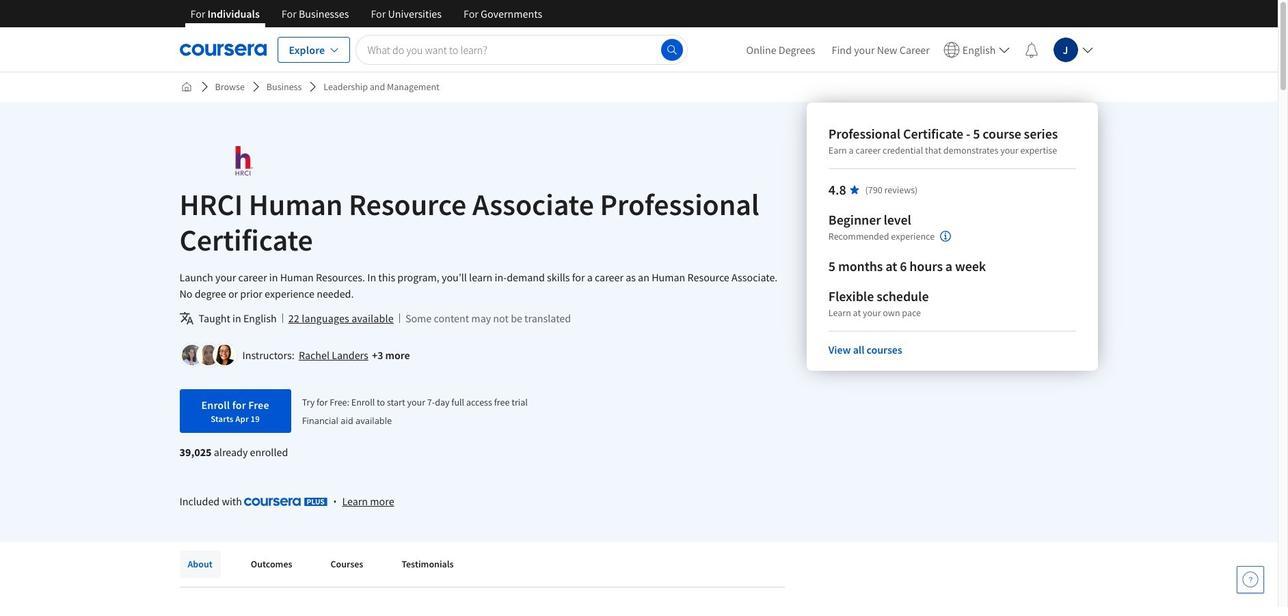 Task type: describe. For each thing, give the bounding box(es) containing it.
banner navigation
[[179, 0, 553, 38]]

hrci image
[[179, 146, 308, 176]]

rachel landers image
[[182, 345, 202, 366]]

home image
[[181, 81, 192, 92]]

michelle alvarado image
[[198, 345, 218, 366]]



Task type: locate. For each thing, give the bounding box(es) containing it.
None search field
[[356, 35, 688, 65]]

What do you want to learn? text field
[[356, 35, 688, 65]]

coursera image
[[179, 39, 266, 61]]

help center image
[[1242, 572, 1259, 589]]

information about difficulty level pre-requisites. image
[[940, 231, 951, 242]]

rhea bautista image
[[214, 345, 235, 366]]

coursera plus image
[[244, 499, 328, 507]]



Task type: vqa. For each thing, say whether or not it's contained in the screenshot.
Coursera Image
yes



